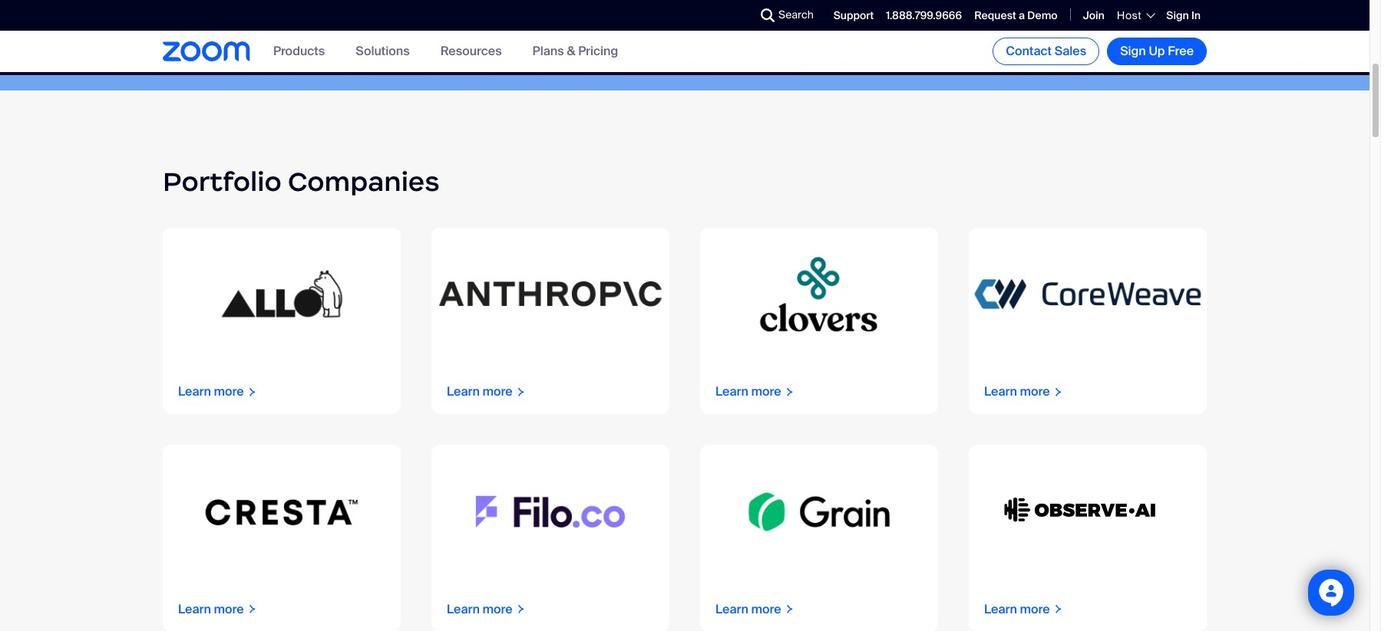 Task type: describe. For each thing, give the bounding box(es) containing it.
up
[[1149, 43, 1165, 59]]

join
[[1083, 8, 1105, 22]]

coreweave image
[[969, 228, 1207, 362]]

more for filo.co image
[[483, 602, 512, 618]]

more for allo image
[[214, 384, 244, 400]]

sales
[[1055, 43, 1086, 59]]

learn for filo.co image
[[447, 602, 480, 618]]

products button
[[273, 43, 325, 59]]

in
[[1191, 8, 1201, 22]]

learn for the grain image
[[716, 602, 748, 618]]

host button
[[1117, 8, 1154, 22]]

learn more for coreweave image
[[984, 384, 1050, 400]]

learn more for the grain image
[[716, 602, 781, 618]]

join link
[[1083, 8, 1105, 22]]

learn for observe.ai image
[[984, 602, 1017, 618]]

more for cresta image
[[214, 602, 244, 618]]

sign in
[[1166, 8, 1201, 22]]

sign for sign in
[[1166, 8, 1189, 22]]

learn for coreweave image
[[984, 384, 1017, 400]]

plans & pricing
[[533, 43, 618, 59]]

learn for allo image
[[178, 384, 211, 400]]

learn more for filo.co image
[[447, 602, 512, 618]]

observe.ai image
[[969, 445, 1207, 579]]

allo image
[[163, 228, 401, 362]]

zoom logo image
[[163, 42, 250, 61]]

1.888.799.9666
[[886, 8, 962, 22]]

cresta image
[[163, 445, 401, 579]]

resources
[[440, 43, 502, 59]]

search
[[779, 8, 814, 21]]

learn more for 'clovers' image on the right
[[716, 384, 781, 400]]

free
[[1168, 43, 1194, 59]]

filo.co image
[[431, 445, 669, 579]]

plans
[[533, 43, 564, 59]]

sign in link
[[1166, 8, 1201, 22]]

plans & pricing link
[[533, 43, 618, 59]]

a
[[1019, 8, 1025, 22]]

clovers image
[[700, 228, 938, 362]]

sign up free
[[1120, 43, 1194, 59]]

learn more for cresta image
[[178, 602, 244, 618]]



Task type: locate. For each thing, give the bounding box(es) containing it.
support
[[834, 8, 874, 22]]

companies
[[288, 165, 440, 199]]

host
[[1117, 8, 1142, 22]]

anthropic image
[[431, 228, 669, 362]]

products
[[273, 43, 325, 59]]

request a demo link
[[974, 8, 1058, 22]]

more for coreweave image
[[1020, 384, 1050, 400]]

None search field
[[705, 3, 765, 28]]

learn more for allo image
[[178, 384, 244, 400]]

support link
[[834, 8, 874, 22]]

request
[[974, 8, 1016, 22]]

solutions button
[[356, 43, 410, 59]]

portfolio
[[163, 165, 282, 199]]

1 horizontal spatial sign
[[1166, 8, 1189, 22]]

learn more
[[178, 384, 244, 400], [447, 384, 512, 400], [716, 384, 781, 400], [984, 384, 1050, 400], [178, 602, 244, 618], [447, 602, 512, 618], [716, 602, 781, 618], [984, 602, 1050, 618]]

demo
[[1027, 8, 1058, 22]]

resources button
[[440, 43, 502, 59]]

learn for the anthropic image
[[447, 384, 480, 400]]

1.888.799.9666 link
[[886, 8, 962, 22]]

learn more for observe.ai image
[[984, 602, 1050, 618]]

learn for cresta image
[[178, 602, 211, 618]]

sign up free link
[[1107, 38, 1207, 65]]

grain image
[[700, 445, 938, 579]]

more for the grain image
[[751, 602, 781, 618]]

learn more for the anthropic image
[[447, 384, 512, 400]]

solutions
[[356, 43, 410, 59]]

sign left in
[[1166, 8, 1189, 22]]

&
[[567, 43, 575, 59]]

search image
[[761, 8, 775, 22], [761, 8, 775, 22]]

0 vertical spatial sign
[[1166, 8, 1189, 22]]

sign left up
[[1120, 43, 1146, 59]]

learn for 'clovers' image on the right
[[716, 384, 748, 400]]

learn more link
[[163, 228, 401, 415], [431, 228, 669, 415], [700, 228, 938, 415], [969, 228, 1207, 415], [163, 445, 401, 632], [431, 445, 669, 632], [700, 445, 938, 632], [969, 445, 1207, 632]]

1 vertical spatial sign
[[1120, 43, 1146, 59]]

more for observe.ai image
[[1020, 602, 1050, 618]]

sign for sign up free
[[1120, 43, 1146, 59]]

more for the anthropic image
[[483, 384, 512, 400]]

sign
[[1166, 8, 1189, 22], [1120, 43, 1146, 59]]

0 horizontal spatial sign
[[1120, 43, 1146, 59]]

contact
[[1006, 43, 1052, 59]]

pricing
[[578, 43, 618, 59]]

contact sales link
[[993, 38, 1100, 65]]

more for 'clovers' image on the right
[[751, 384, 781, 400]]

portfolio companies
[[163, 165, 440, 199]]

learn
[[178, 384, 211, 400], [447, 384, 480, 400], [716, 384, 748, 400], [984, 384, 1017, 400], [178, 602, 211, 618], [447, 602, 480, 618], [716, 602, 748, 618], [984, 602, 1017, 618]]

more
[[214, 384, 244, 400], [483, 384, 512, 400], [751, 384, 781, 400], [1020, 384, 1050, 400], [214, 602, 244, 618], [483, 602, 512, 618], [751, 602, 781, 618], [1020, 602, 1050, 618]]

contact sales
[[1006, 43, 1086, 59]]

request a demo
[[974, 8, 1058, 22]]



Task type: vqa. For each thing, say whether or not it's contained in the screenshot.
Search "image"
yes



